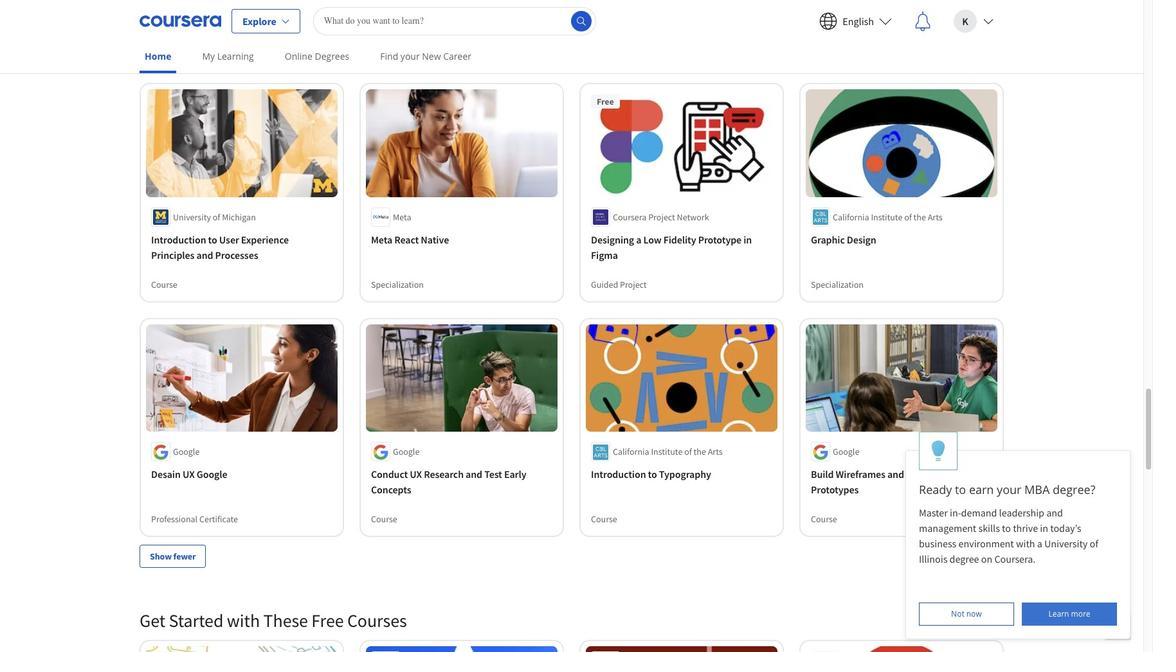 Task type: locate. For each thing, give the bounding box(es) containing it.
coursera
[[613, 211, 647, 223]]

california up introduction to typography
[[613, 446, 649, 458]]

fidelity up 'english'
[[865, 0, 898, 11]]

and right designs
[[935, 0, 952, 11]]

0 horizontal spatial in
[[744, 233, 752, 246]]

0 vertical spatial arts
[[928, 211, 943, 223]]

explore
[[242, 14, 276, 27]]

1 horizontal spatial fidelity
[[865, 0, 898, 11]]

arts
[[928, 211, 943, 223], [708, 446, 723, 458]]

california institute of the arts up graphic design link
[[833, 211, 943, 223]]

learn
[[1049, 609, 1069, 620]]

google up desain ux google
[[173, 446, 200, 458]]

project
[[648, 211, 675, 223], [620, 279, 647, 290]]

google up conduct
[[393, 446, 420, 458]]

to right 'skills'
[[1002, 522, 1011, 535]]

0 vertical spatial in
[[861, 14, 869, 26]]

0 vertical spatial the
[[914, 211, 926, 223]]

1 vertical spatial free
[[311, 610, 344, 633]]

the
[[914, 211, 926, 223], [694, 446, 706, 458]]

low
[[643, 233, 661, 246]]

prototypes inside create high-fidelity designs and prototypes in figma
[[811, 14, 859, 26]]

1 horizontal spatial university
[[1044, 538, 1088, 550]]

0 horizontal spatial university
[[173, 211, 211, 223]]

ux
[[183, 468, 195, 481], [410, 468, 422, 481]]

conduct
[[371, 468, 408, 481]]

2 horizontal spatial fidelity
[[927, 468, 960, 481]]

and left processes
[[196, 249, 213, 261]]

0 vertical spatial a
[[636, 233, 641, 246]]

k button
[[943, 0, 1004, 41]]

fidelity
[[865, 0, 898, 11], [663, 233, 696, 246], [927, 468, 960, 481]]

and up today's at the bottom of the page
[[1046, 507, 1063, 520]]

fidelity inside build wireframes and low-fidelity prototypes
[[927, 468, 960, 481]]

free inside "based on your recent views collection" element
[[597, 96, 614, 107]]

designing a low fidelity prototype in figma link
[[591, 232, 772, 263]]

1 vertical spatial introduction
[[591, 468, 646, 481]]

get started with these free courses
[[140, 610, 407, 633]]

1 vertical spatial prototypes
[[811, 484, 859, 497]]

degrees
[[315, 50, 349, 62]]

0 horizontal spatial california
[[613, 446, 649, 458]]

0 horizontal spatial introduction
[[151, 233, 206, 246]]

in-
[[950, 507, 961, 520]]

0 horizontal spatial california institute of the arts
[[613, 446, 723, 458]]

ux right desain
[[183, 468, 195, 481]]

with inside the master in-demand leadership and management skills to thrive in today's business environment with a university of illinois degree on coursera.
[[1016, 538, 1035, 550]]

course
[[151, 279, 177, 290], [371, 514, 397, 526], [591, 514, 617, 526], [811, 514, 837, 526]]

to for typography
[[648, 468, 657, 481]]

university of michigan
[[173, 211, 256, 223]]

university up introduction to user experience principles and processes
[[173, 211, 211, 223]]

arts up graphic design link
[[928, 211, 943, 223]]

with down 'thrive'
[[1016, 538, 1035, 550]]

to left earn
[[955, 482, 966, 498]]

2 vertical spatial in
[[1040, 522, 1048, 535]]

a
[[636, 233, 641, 246], [1037, 538, 1042, 550]]

free
[[597, 96, 614, 107], [311, 610, 344, 633]]

0 vertical spatial your
[[401, 50, 420, 62]]

0 horizontal spatial the
[[694, 446, 706, 458]]

1 vertical spatial meta
[[371, 233, 392, 246]]

course for introduction to user experience principles and processes
[[151, 279, 177, 290]]

courses
[[347, 610, 407, 633]]

a left low
[[636, 233, 641, 246]]

not now button
[[919, 603, 1014, 626]]

skills
[[978, 522, 1000, 535]]

to for user
[[208, 233, 217, 246]]

lightbulb tip image
[[931, 440, 945, 463]]

1 horizontal spatial your
[[997, 482, 1022, 498]]

1 vertical spatial california institute of the arts
[[613, 446, 723, 458]]

0 vertical spatial fidelity
[[865, 0, 898, 11]]

0 vertical spatial meta
[[393, 211, 411, 223]]

0 vertical spatial university
[[173, 211, 211, 223]]

university down today's at the bottom of the page
[[1044, 538, 1088, 550]]

business
[[919, 538, 956, 550]]

1 horizontal spatial the
[[914, 211, 926, 223]]

project up low
[[648, 211, 675, 223]]

1 horizontal spatial a
[[1037, 538, 1042, 550]]

0 vertical spatial figma
[[871, 14, 898, 26]]

1 horizontal spatial project
[[648, 211, 675, 223]]

prototypes for create
[[811, 14, 859, 26]]

career
[[443, 50, 471, 62]]

What do you want to learn? text field
[[313, 7, 596, 35]]

conduct ux research and test early concepts
[[371, 468, 526, 497]]

google
[[173, 446, 200, 458], [393, 446, 420, 458], [833, 446, 859, 458], [197, 468, 227, 481]]

1 vertical spatial in
[[744, 233, 752, 246]]

graphic design
[[811, 233, 876, 246]]

2 ux from the left
[[410, 468, 422, 481]]

0 horizontal spatial free
[[311, 610, 344, 633]]

1 vertical spatial california
[[613, 446, 649, 458]]

prototypes down create
[[811, 14, 859, 26]]

meta react native
[[371, 233, 449, 246]]

1 vertical spatial a
[[1037, 538, 1042, 550]]

1 horizontal spatial institute
[[871, 211, 902, 223]]

introduction inside introduction to user experience principles and processes
[[151, 233, 206, 246]]

0 vertical spatial project
[[648, 211, 675, 223]]

1 horizontal spatial ux
[[410, 468, 422, 481]]

1 horizontal spatial with
[[1016, 538, 1035, 550]]

user
[[219, 233, 239, 246]]

project for coursera
[[648, 211, 675, 223]]

course for build wireframes and low-fidelity prototypes
[[811, 514, 837, 526]]

in right 'thrive'
[[1040, 522, 1048, 535]]

introduction to typography link
[[591, 467, 772, 482]]

project right guided
[[620, 279, 647, 290]]

0 horizontal spatial a
[[636, 233, 641, 246]]

get
[[140, 610, 165, 633]]

in right prototype
[[744, 233, 752, 246]]

meta for meta
[[393, 211, 411, 223]]

online degrees link
[[280, 42, 355, 71]]

ux for desain
[[183, 468, 195, 481]]

ux for conduct
[[410, 468, 422, 481]]

course for introduction to typography
[[591, 514, 617, 526]]

a inside the master in-demand leadership and management skills to thrive in today's business environment with a university of illinois degree on coursera.
[[1037, 538, 1042, 550]]

arts for introduction to typography
[[708, 446, 723, 458]]

based on your recent views collection element
[[132, 0, 1012, 589]]

and inside build wireframes and low-fidelity prototypes
[[887, 468, 904, 481]]

not
[[951, 609, 964, 620]]

with left these
[[227, 610, 260, 633]]

high-
[[841, 0, 865, 11]]

1 vertical spatial institute
[[651, 446, 683, 458]]

arts for graphic design
[[928, 211, 943, 223]]

build wireframes and low-fidelity prototypes link
[[811, 467, 992, 498]]

to left 'typography'
[[648, 468, 657, 481]]

in inside create high-fidelity designs and prototypes in figma
[[861, 14, 869, 26]]

help center image
[[1110, 619, 1125, 635]]

1 horizontal spatial figma
[[871, 14, 898, 26]]

meta
[[393, 211, 411, 223], [371, 233, 392, 246]]

ux right conduct
[[410, 468, 422, 481]]

in
[[861, 14, 869, 26], [744, 233, 752, 246], [1040, 522, 1048, 535]]

0 horizontal spatial arts
[[708, 446, 723, 458]]

concepts
[[371, 484, 411, 497]]

0 vertical spatial california institute of the arts
[[833, 211, 943, 223]]

1 vertical spatial the
[[694, 446, 706, 458]]

1 horizontal spatial arts
[[928, 211, 943, 223]]

california for introduction
[[613, 446, 649, 458]]

to
[[208, 233, 217, 246], [648, 468, 657, 481], [955, 482, 966, 498], [1002, 522, 1011, 535]]

in down the high-
[[861, 14, 869, 26]]

arts up 'typography'
[[708, 446, 723, 458]]

0 vertical spatial institute
[[871, 211, 902, 223]]

1 horizontal spatial free
[[597, 96, 614, 107]]

to left user
[[208, 233, 217, 246]]

google for conduct
[[393, 446, 420, 458]]

meta up react
[[393, 211, 411, 223]]

institute up introduction to typography link
[[651, 446, 683, 458]]

google up wireframes
[[833, 446, 859, 458]]

1 horizontal spatial in
[[861, 14, 869, 26]]

1 ux from the left
[[183, 468, 195, 481]]

to inside the master in-demand leadership and management skills to thrive in today's business environment with a university of illinois degree on coursera.
[[1002, 522, 1011, 535]]

0 horizontal spatial institute
[[651, 446, 683, 458]]

your right "find"
[[401, 50, 420, 62]]

and left 'low-'
[[887, 468, 904, 481]]

1 vertical spatial fidelity
[[663, 233, 696, 246]]

1 vertical spatial university
[[1044, 538, 1088, 550]]

your up leadership
[[997, 482, 1022, 498]]

your inside alice element
[[997, 482, 1022, 498]]

1 prototypes from the top
[[811, 14, 859, 26]]

your
[[401, 50, 420, 62], [997, 482, 1022, 498]]

prototypes down build on the right bottom of the page
[[811, 484, 859, 497]]

of up 'typography'
[[684, 446, 692, 458]]

demand
[[961, 507, 997, 520]]

and
[[935, 0, 952, 11], [196, 249, 213, 261], [466, 468, 482, 481], [887, 468, 904, 481], [1046, 507, 1063, 520]]

build wireframes and low-fidelity prototypes
[[811, 468, 960, 497]]

2 vertical spatial fidelity
[[927, 468, 960, 481]]

get started with these free courses collection element
[[132, 589, 1012, 653]]

fewer
[[173, 551, 196, 563]]

of
[[213, 211, 220, 223], [904, 211, 912, 223], [684, 446, 692, 458], [1090, 538, 1098, 550]]

2 prototypes from the top
[[811, 484, 859, 497]]

0 horizontal spatial fidelity
[[663, 233, 696, 246]]

started
[[169, 610, 223, 633]]

explore button
[[232, 9, 300, 33]]

native
[[421, 233, 449, 246]]

0 vertical spatial california
[[833, 211, 869, 223]]

prototypes inside build wireframes and low-fidelity prototypes
[[811, 484, 859, 497]]

desain ux google
[[151, 468, 227, 481]]

specialization left career
[[371, 44, 424, 55]]

the up graphic design link
[[914, 211, 926, 223]]

None search field
[[313, 7, 596, 35]]

institute for to
[[651, 446, 683, 458]]

design
[[847, 233, 876, 246]]

graphic
[[811, 233, 845, 246]]

fidelity up ready
[[927, 468, 960, 481]]

typography
[[659, 468, 711, 481]]

california institute of the arts for design
[[833, 211, 943, 223]]

k
[[962, 14, 968, 27]]

figma inside create high-fidelity designs and prototypes in figma
[[871, 14, 898, 26]]

specialization
[[151, 44, 204, 55], [371, 44, 424, 55], [371, 279, 424, 290], [811, 279, 864, 290]]

california up graphic design
[[833, 211, 869, 223]]

1 horizontal spatial meta
[[393, 211, 411, 223]]

0 horizontal spatial figma
[[591, 249, 618, 261]]

and left test
[[466, 468, 482, 481]]

graphic design link
[[811, 232, 992, 247]]

home
[[145, 50, 171, 62]]

0 vertical spatial free
[[597, 96, 614, 107]]

1 vertical spatial project
[[620, 279, 647, 290]]

and inside introduction to user experience principles and processes
[[196, 249, 213, 261]]

0 vertical spatial with
[[1016, 538, 1035, 550]]

0 vertical spatial introduction
[[151, 233, 206, 246]]

coursera.
[[994, 553, 1036, 566]]

1 vertical spatial with
[[227, 610, 260, 633]]

1 horizontal spatial california
[[833, 211, 869, 223]]

meta left react
[[371, 233, 392, 246]]

to inside introduction to user experience principles and processes
[[208, 233, 217, 246]]

figma
[[871, 14, 898, 26], [591, 249, 618, 261]]

the up 'typography'
[[694, 446, 706, 458]]

1 vertical spatial arts
[[708, 446, 723, 458]]

1 horizontal spatial introduction
[[591, 468, 646, 481]]

0 horizontal spatial your
[[401, 50, 420, 62]]

of down degree?
[[1090, 538, 1098, 550]]

the for graphic design
[[914, 211, 926, 223]]

1 horizontal spatial california institute of the arts
[[833, 211, 943, 223]]

0 horizontal spatial ux
[[183, 468, 195, 481]]

ux inside conduct ux research and test early concepts
[[410, 468, 422, 481]]

a down 'thrive'
[[1037, 538, 1042, 550]]

1 vertical spatial your
[[997, 482, 1022, 498]]

2 horizontal spatial in
[[1040, 522, 1048, 535]]

0 horizontal spatial meta
[[371, 233, 392, 246]]

fidelity down network
[[663, 233, 696, 246]]

thrive
[[1013, 522, 1038, 535]]

california institute of the arts up introduction to typography link
[[613, 446, 723, 458]]

google up certificate
[[197, 468, 227, 481]]

0 vertical spatial prototypes
[[811, 14, 859, 26]]

early
[[504, 468, 526, 481]]

and inside the master in-demand leadership and management skills to thrive in today's business environment with a university of illinois degree on coursera.
[[1046, 507, 1063, 520]]

california for graphic
[[833, 211, 869, 223]]

institute up graphic design link
[[871, 211, 902, 223]]

management
[[919, 522, 976, 535]]

now
[[966, 609, 982, 620]]

mba
[[1025, 482, 1050, 498]]

0 horizontal spatial project
[[620, 279, 647, 290]]

find your new career
[[380, 50, 471, 62]]

1 vertical spatial figma
[[591, 249, 618, 261]]

create high-fidelity designs and prototypes in figma link
[[811, 0, 992, 28]]

research
[[424, 468, 464, 481]]

introduction for introduction to user experience principles and processes
[[151, 233, 206, 246]]



Task type: vqa. For each thing, say whether or not it's contained in the screenshot.
first Planning from the top
no



Task type: describe. For each thing, give the bounding box(es) containing it.
ready
[[919, 482, 952, 498]]

low-
[[906, 468, 927, 481]]

to for earn
[[955, 482, 966, 498]]

specialization down react
[[371, 279, 424, 290]]

professional certificate
[[151, 514, 238, 526]]

designing a low fidelity prototype in figma
[[591, 233, 752, 261]]

degree
[[950, 553, 979, 566]]

introduction for introduction to typography
[[591, 468, 646, 481]]

new
[[422, 50, 441, 62]]

find
[[380, 50, 398, 62]]

english
[[843, 14, 874, 27]]

wireframes
[[836, 468, 885, 481]]

find your new career link
[[375, 42, 477, 71]]

master
[[919, 507, 948, 520]]

specialization down coursera image at the left
[[151, 44, 204, 55]]

certificate
[[199, 514, 238, 526]]

on
[[981, 553, 992, 566]]

online
[[285, 50, 312, 62]]

leadership
[[999, 507, 1044, 520]]

michigan
[[222, 211, 256, 223]]

coursera project network
[[613, 211, 709, 223]]

figma inside designing a low fidelity prototype in figma
[[591, 249, 618, 261]]

introduction to typography
[[591, 468, 711, 481]]

designing
[[591, 233, 634, 246]]

google for build
[[833, 446, 859, 458]]

earn
[[969, 482, 994, 498]]

specialization down graphic design
[[811, 279, 864, 290]]

test
[[484, 468, 502, 481]]

show fewer button
[[140, 546, 206, 569]]

experience
[[241, 233, 289, 246]]

alice element
[[905, 432, 1131, 640]]

desain
[[151, 468, 181, 481]]

prototypes for build
[[811, 484, 859, 497]]

online degrees
[[285, 50, 349, 62]]

in inside designing a low fidelity prototype in figma
[[744, 233, 752, 246]]

illinois
[[919, 553, 948, 566]]

and inside create high-fidelity designs and prototypes in figma
[[935, 0, 952, 11]]

fidelity inside create high-fidelity designs and prototypes in figma
[[865, 0, 898, 11]]

a inside designing a low fidelity prototype in figma
[[636, 233, 641, 246]]

guided project
[[591, 279, 647, 290]]

of up graphic design link
[[904, 211, 912, 223]]

of inside the master in-demand leadership and management skills to thrive in today's business environment with a university of illinois degree on coursera.
[[1090, 538, 1098, 550]]

university inside the master in-demand leadership and management skills to thrive in today's business environment with a university of illinois degree on coursera.
[[1044, 538, 1088, 550]]

the for introduction to typography
[[694, 446, 706, 458]]

conduct ux research and test early concepts link
[[371, 467, 552, 498]]

learn more link
[[1022, 603, 1117, 626]]

principles
[[151, 249, 194, 261]]

california institute of the arts for to
[[613, 446, 723, 458]]

english button
[[809, 0, 902, 41]]

introduction to user experience principles and processes link
[[151, 232, 332, 263]]

guided
[[591, 279, 618, 290]]

google for desain
[[173, 446, 200, 458]]

project for guided
[[620, 279, 647, 290]]

and inside conduct ux research and test early concepts
[[466, 468, 482, 481]]

prototype
[[698, 233, 742, 246]]

professional
[[151, 514, 198, 526]]

my
[[202, 50, 215, 62]]

processes
[[215, 249, 258, 261]]

my learning link
[[197, 42, 259, 71]]

these
[[263, 610, 308, 633]]

desain ux google link
[[151, 467, 332, 482]]

master in-demand leadership and management skills to thrive in today's business environment with a university of illinois degree on coursera.
[[919, 507, 1100, 566]]

learn more
[[1049, 609, 1090, 620]]

coursera image
[[140, 11, 221, 31]]

university inside "based on your recent views collection" element
[[173, 211, 211, 223]]

institute for design
[[871, 211, 902, 223]]

ready to earn your mba degree?
[[919, 482, 1095, 498]]

0 horizontal spatial with
[[227, 610, 260, 633]]

designs
[[900, 0, 933, 11]]

more
[[1071, 609, 1090, 620]]

create
[[811, 0, 839, 11]]

in inside the master in-demand leadership and management skills to thrive in today's business environment with a university of illinois degree on coursera.
[[1040, 522, 1048, 535]]

meta for meta react native
[[371, 233, 392, 246]]

environment
[[959, 538, 1014, 550]]

network
[[677, 211, 709, 223]]

not now
[[951, 609, 982, 620]]

my learning
[[202, 50, 254, 62]]

home link
[[140, 42, 176, 73]]

of left michigan
[[213, 211, 220, 223]]

degree?
[[1053, 482, 1095, 498]]

show fewer
[[150, 551, 196, 563]]

learning
[[217, 50, 254, 62]]

show
[[150, 551, 172, 563]]

fidelity inside designing a low fidelity prototype in figma
[[663, 233, 696, 246]]

course for conduct ux research and test early concepts
[[371, 514, 397, 526]]

introduction to user experience principles and processes
[[151, 233, 289, 261]]

create high-fidelity designs and prototypes in figma
[[811, 0, 952, 26]]



